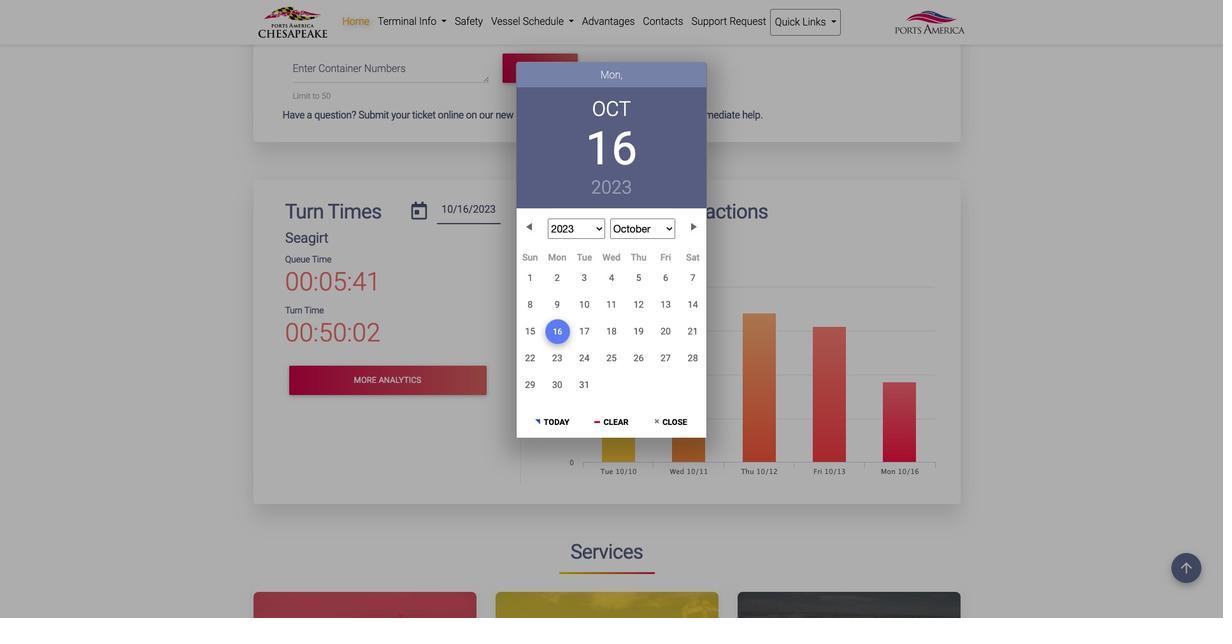 Task type: vqa. For each thing, say whether or not it's contained in the screenshot.
will
no



Task type: locate. For each thing, give the bounding box(es) containing it.
clear button
[[583, 406, 641, 435]]

1 horizontal spatial availability
[[468, 13, 513, 25]]

help.
[[742, 109, 763, 121]]

numbers
[[364, 63, 406, 75]]

10/16/2023 cell
[[545, 319, 570, 344]]

10/10/2023
[[572, 230, 621, 241]]

submit
[[359, 109, 389, 121]]

turn for turn time 00:50:02
[[285, 305, 302, 316]]

6
[[663, 273, 669, 284]]

0 vertical spatial support
[[692, 15, 727, 27]]

10/4/2023 cell
[[598, 265, 625, 292]]

2 turn from the top
[[285, 305, 302, 316]]

1 horizontal spatial request
[[730, 15, 767, 27]]

10/16/2023
[[628, 230, 677, 241]]

4
[[609, 273, 614, 284]]

booking/edo
[[548, 13, 606, 25]]

online
[[438, 109, 464, 121]]

turn for turn times
[[285, 199, 324, 223]]

customer support request link
[[516, 109, 634, 121]]

calendar day image
[[412, 202, 427, 220]]

28
[[688, 353, 698, 364]]

advantages link
[[578, 9, 639, 34]]

1 vertical spatial request
[[598, 109, 634, 121]]

time inside queue time 00:05:41
[[312, 254, 331, 265]]

daily truck transactions
[[559, 199, 768, 223]]

30
[[552, 380, 563, 390]]

availability
[[342, 13, 387, 25], [468, 13, 513, 25]]

home
[[342, 15, 370, 27]]

10
[[579, 299, 590, 310]]

10/22/2023 cell
[[517, 346, 544, 372]]

request
[[730, 15, 767, 27], [598, 109, 634, 121]]

get
[[678, 109, 692, 121]]

1 horizontal spatial 16
[[586, 121, 638, 176]]

turn up "seagirt"
[[285, 199, 324, 223]]

1 vertical spatial time
[[304, 305, 324, 316]]

10/10/2023 - 10/16/2023
[[572, 230, 677, 241]]

oct 16 2023
[[586, 97, 638, 198]]

to
[[313, 91, 320, 101]]

10/23/2023 cell
[[544, 346, 571, 372]]

0 vertical spatial turn
[[285, 199, 324, 223]]

request right the reprint
[[730, 15, 767, 27]]

2 availability from the left
[[468, 13, 513, 25]]

0 horizontal spatial 16
[[553, 327, 562, 337]]

more
[[354, 376, 377, 385]]

domestic
[[798, 13, 839, 25]]

time
[[312, 254, 331, 265], [304, 305, 324, 316]]

time inside the turn time 00:50:02
[[304, 305, 324, 316]]

support request
[[692, 15, 767, 27]]

50
[[322, 91, 331, 101]]

19
[[634, 326, 644, 337]]

10/12/2023 cell
[[625, 292, 652, 318]]

0 vertical spatial container
[[298, 13, 340, 25]]

more analytics link
[[289, 366, 487, 395]]

support
[[692, 15, 727, 27], [561, 109, 596, 121]]

container left home
[[298, 13, 340, 25]]

availability up enter container numbers
[[342, 13, 387, 25]]

advantages
[[582, 15, 635, 27]]

22
[[525, 353, 536, 364]]

1 vertical spatial support
[[561, 109, 596, 121]]

None text field
[[437, 199, 501, 224]]

immediate
[[694, 109, 740, 121]]

turn inside the turn time 00:50:02
[[285, 305, 302, 316]]

time for 00:50:02
[[304, 305, 324, 316]]

turn up 00:50:02
[[285, 305, 302, 316]]

eir
[[673, 13, 687, 25]]

0 horizontal spatial availability
[[342, 13, 387, 25]]

safety link
[[451, 9, 487, 34]]

grid containing sun
[[517, 251, 707, 398]]

sun
[[523, 252, 538, 263]]

0 vertical spatial request
[[730, 15, 767, 27]]

2
[[555, 273, 560, 284]]

times
[[328, 199, 382, 223]]

container availability link
[[283, 8, 408, 31]]

breakbulk availability link
[[408, 8, 533, 31]]

wed
[[603, 252, 621, 263]]

29
[[525, 380, 536, 390]]

have a question? submit your ticket online on our new customer support request page and get immediate help.
[[283, 109, 763, 121]]

10/15/2023 cell
[[517, 319, 544, 345]]

search
[[525, 63, 556, 73]]

1 horizontal spatial support
[[692, 15, 727, 27]]

safety
[[455, 15, 483, 27]]

new
[[496, 109, 514, 121]]

3
[[582, 273, 587, 284]]

availability right breakbulk
[[468, 13, 513, 25]]

turn times
[[285, 199, 382, 223]]

16 down 10/9/2023 cell on the left
[[553, 327, 562, 337]]

-
[[623, 230, 626, 241]]

10/25/2023 cell
[[598, 346, 625, 372]]

1 turn from the top
[[285, 199, 324, 223]]

availability for breakbulk availability
[[468, 13, 513, 25]]

eir reprint
[[673, 13, 721, 25]]

time right queue on the left
[[312, 254, 331, 265]]

1 vertical spatial 16
[[553, 327, 562, 337]]

seagirt
[[285, 230, 329, 246]]

10/7/2023 cell
[[680, 265, 707, 292]]

question?
[[314, 109, 356, 121]]

mon
[[548, 252, 567, 263]]

9
[[555, 299, 560, 310]]

grid
[[517, 251, 707, 398]]

1 vertical spatial turn
[[285, 305, 302, 316]]

time for 00:05:41
[[312, 254, 331, 265]]

8
[[528, 299, 533, 310]]

truck
[[605, 199, 653, 223]]

0 horizontal spatial support
[[561, 109, 596, 121]]

10/27/2023 cell
[[652, 346, 680, 372]]

queue
[[285, 254, 310, 265]]

transactions
[[657, 199, 768, 223]]

7
[[691, 273, 696, 284]]

25
[[607, 353, 617, 364]]

analytics
[[379, 376, 421, 385]]

container
[[298, 13, 340, 25], [319, 63, 362, 75]]

16 up 2023
[[586, 121, 638, 176]]

16
[[586, 121, 638, 176], [553, 327, 562, 337]]

0 vertical spatial time
[[312, 254, 331, 265]]

10/6/2023 cell
[[652, 265, 680, 292]]

container up 50
[[319, 63, 362, 75]]

10/13/2023 cell
[[652, 292, 680, 318]]

daily
[[559, 199, 601, 223]]

tue
[[577, 252, 592, 263]]

turn
[[285, 199, 324, 223], [285, 305, 302, 316]]

our
[[479, 109, 493, 121]]

request left page
[[598, 109, 634, 121]]

mon,
[[601, 69, 623, 81]]

1 availability from the left
[[342, 13, 387, 25]]

Enter Container Numbers text field
[[293, 61, 490, 83]]

time up 00:50:02
[[304, 305, 324, 316]]

your
[[391, 109, 410, 121]]



Task type: describe. For each thing, give the bounding box(es) containing it.
12
[[634, 299, 644, 310]]

today button
[[523, 406, 582, 435]]

20
[[661, 326, 671, 337]]

close
[[663, 417, 687, 427]]

a
[[307, 109, 312, 121]]

23
[[552, 353, 563, 364]]

limit to 50
[[293, 91, 331, 101]]

10/17/2023 cell
[[571, 319, 598, 345]]

24
[[579, 353, 590, 364]]

enter
[[293, 63, 316, 75]]

clear
[[604, 417, 629, 427]]

10/29/2023 cell
[[517, 372, 544, 398]]

10/1/2023 cell
[[517, 265, 544, 292]]

customer
[[516, 109, 559, 121]]

calendar week image
[[559, 231, 567, 240]]

27
[[661, 353, 671, 364]]

enter container numbers
[[293, 63, 406, 75]]

10/19/2023 cell
[[625, 319, 652, 345]]

10/24/2023 cell
[[571, 346, 598, 372]]

on
[[466, 109, 477, 121]]

more analytics
[[354, 376, 421, 385]]

16 inside cell
[[553, 327, 562, 337]]

eir reprint link
[[658, 8, 783, 31]]

oct
[[592, 97, 631, 121]]

services
[[571, 539, 643, 564]]

14
[[688, 299, 698, 310]]

2023
[[591, 177, 632, 198]]

31
[[579, 380, 590, 390]]

10/31/2023 cell
[[571, 372, 598, 398]]

10/20/2023 cell
[[652, 319, 680, 345]]

page
[[636, 109, 658, 121]]

10/11/2023 cell
[[598, 292, 625, 318]]

home link
[[338, 9, 374, 34]]

equipment/cargo
[[842, 13, 916, 25]]

domestic equipment/cargo
[[798, 13, 916, 25]]

10/30/2023 cell
[[544, 372, 571, 398]]

00:05:41
[[285, 267, 381, 297]]

fri
[[661, 252, 671, 263]]

contacts
[[643, 15, 684, 27]]

go to top image
[[1172, 553, 1202, 583]]

10/18/2023 cell
[[598, 319, 625, 345]]

limit
[[293, 91, 311, 101]]

13
[[661, 299, 671, 310]]

18
[[607, 326, 617, 337]]

1 vertical spatial container
[[319, 63, 362, 75]]

10/9/2023 cell
[[544, 292, 571, 318]]

sat
[[686, 252, 700, 263]]

reprint
[[689, 13, 721, 25]]

10/3/2023 cell
[[571, 265, 598, 292]]

and
[[660, 109, 676, 121]]

breakbulk availability
[[423, 13, 513, 25]]

turn time 00:50:02
[[285, 305, 381, 348]]

availability for container availability
[[342, 13, 387, 25]]

00:50:02
[[285, 318, 381, 348]]

10/28/2023 cell
[[680, 346, 707, 372]]

domestic equipment/cargo link
[[783, 8, 931, 33]]

close button
[[642, 406, 700, 435]]

10/14/2023 cell
[[680, 292, 707, 318]]

11
[[607, 299, 617, 310]]

10/26/2023 cell
[[625, 346, 652, 372]]

10/21/2023 cell
[[680, 319, 707, 345]]

0 vertical spatial 16
[[586, 121, 638, 176]]

5
[[636, 273, 641, 284]]

21
[[688, 326, 698, 337]]

10/5/2023 cell
[[625, 265, 652, 292]]

10/2/2023 cell
[[544, 265, 571, 292]]

17
[[579, 326, 590, 337]]

thu
[[631, 252, 647, 263]]

have
[[283, 109, 305, 121]]

contacts link
[[639, 9, 688, 34]]

10/8/2023 cell
[[517, 292, 544, 318]]

breakbulk
[[423, 13, 465, 25]]

15
[[525, 326, 536, 337]]

1
[[528, 273, 533, 284]]

today
[[544, 417, 570, 427]]

search button
[[503, 53, 578, 83]]

ticket
[[412, 109, 436, 121]]

0 horizontal spatial request
[[598, 109, 634, 121]]

10/10/2023 cell
[[571, 292, 598, 318]]

26
[[634, 353, 644, 364]]

queue time 00:05:41
[[285, 254, 381, 297]]

container availability
[[298, 13, 387, 25]]



